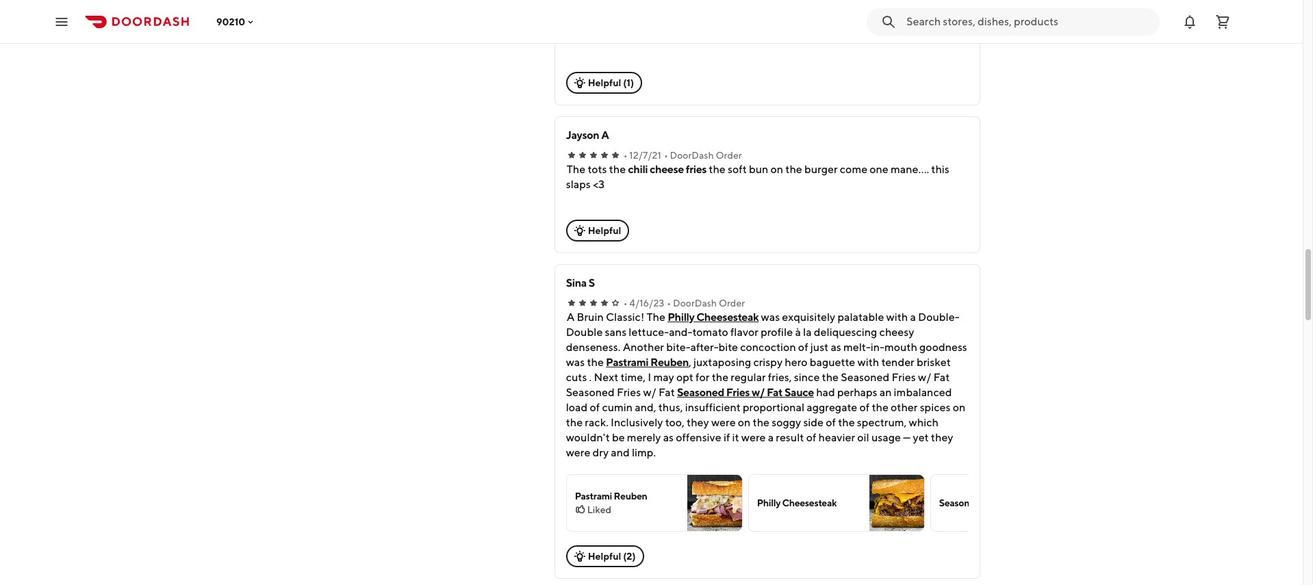 Task type: describe. For each thing, give the bounding box(es) containing it.
helpful (2) button
[[566, 546, 644, 568]]

• up cheese
[[664, 150, 668, 161]]

0 horizontal spatial philly
[[668, 311, 694, 324]]

jayson
[[566, 129, 599, 142]]

1 vertical spatial philly cheesesteak button
[[748, 474, 925, 532]]

helpful for helpful (1)
[[588, 77, 621, 88]]

• left 4/16/23 on the bottom of page
[[623, 298, 627, 309]]

open menu image
[[53, 13, 70, 30]]

1 vertical spatial philly
[[757, 498, 780, 509]]

• 4/16/23 • doordash order
[[623, 298, 745, 309]]

sina s
[[566, 277, 595, 290]]

philly cheesesteak inside philly cheesesteak button
[[757, 498, 837, 509]]

(1)
[[623, 77, 634, 88]]

0 horizontal spatial seasoned
[[677, 386, 724, 399]]

helpful for helpful
[[588, 225, 621, 236]]

0 horizontal spatial reuben
[[614, 491, 647, 502]]

1 horizontal spatial sauce
[[1033, 498, 1059, 509]]

0 horizontal spatial seasoned fries w/ fat sauce button
[[677, 385, 814, 400]]

chili
[[628, 163, 648, 176]]

chili cheese fries
[[628, 163, 707, 176]]

0 vertical spatial fries
[[726, 386, 750, 399]]

1 vertical spatial pastrami reuben
[[575, 491, 647, 502]]

0 vertical spatial philly cheesesteak button
[[668, 310, 759, 325]]

90210 button
[[216, 16, 256, 27]]

helpful (2)
[[588, 551, 636, 562]]

Store search: begin typing to search for stores available on DoorDash text field
[[906, 14, 1151, 29]]

fries
[[686, 163, 707, 176]]

helpful button
[[566, 220, 629, 242]]

0 vertical spatial pastrami reuben
[[606, 356, 689, 369]]

doordash for sina s
[[673, 298, 717, 309]]

reuben inside button
[[650, 356, 689, 369]]

1 horizontal spatial w/
[[1004, 498, 1016, 509]]

0 horizontal spatial w/
[[752, 386, 765, 399]]

cheese
[[650, 163, 684, 176]]



Task type: vqa. For each thing, say whether or not it's contained in the screenshot.
0 items, open Order Cart "icon"
yes



Task type: locate. For each thing, give the bounding box(es) containing it.
1 vertical spatial seasoned fries w/ fat sauce button
[[930, 474, 1107, 532]]

pastrami reuben
[[606, 356, 689, 369], [575, 491, 647, 502]]

1 horizontal spatial philly
[[757, 498, 780, 509]]

0 vertical spatial seasoned fries w/ fat sauce
[[677, 386, 814, 399]]

• 12/7/21 • doordash order
[[623, 150, 742, 161]]

order for a
[[716, 150, 742, 161]]

seasoned fries w/ fat sauce button
[[677, 385, 814, 400], [930, 474, 1107, 532]]

0 items, open order cart image
[[1214, 13, 1231, 30]]

pastrami reuben down 4/16/23 on the bottom of page
[[606, 356, 689, 369]]

pastrami down 4/16/23 on the bottom of page
[[606, 356, 648, 369]]

0 vertical spatial doordash
[[670, 150, 714, 161]]

sauce
[[785, 386, 814, 399], [1033, 498, 1059, 509]]

philly cheesesteak image
[[869, 475, 924, 531]]

helpful inside helpful button
[[588, 225, 621, 236]]

pastrami
[[606, 356, 648, 369], [575, 491, 612, 502]]

philly right pastrami reuben image
[[757, 498, 780, 509]]

1 vertical spatial fat
[[1018, 498, 1031, 509]]

liked
[[587, 505, 611, 515]]

• right 4/16/23 on the bottom of page
[[667, 298, 671, 309]]

0 horizontal spatial fat
[[767, 386, 783, 399]]

order for s
[[719, 298, 745, 309]]

cheesesteak
[[696, 311, 759, 324], [782, 498, 837, 509]]

1 vertical spatial helpful
[[588, 225, 621, 236]]

s
[[589, 277, 595, 290]]

1 horizontal spatial seasoned
[[939, 498, 980, 509]]

90210
[[216, 16, 245, 27]]

1 vertical spatial seasoned
[[939, 498, 980, 509]]

helpful for helpful (2)
[[588, 551, 621, 562]]

0 horizontal spatial seasoned fries w/ fat sauce
[[677, 386, 814, 399]]

3 helpful from the top
[[588, 551, 621, 562]]

0 horizontal spatial cheesesteak
[[696, 311, 759, 324]]

philly
[[668, 311, 694, 324], [757, 498, 780, 509]]

0 horizontal spatial sauce
[[785, 386, 814, 399]]

0 vertical spatial philly
[[668, 311, 694, 324]]

0 vertical spatial w/
[[752, 386, 765, 399]]

0 vertical spatial order
[[716, 150, 742, 161]]

0 vertical spatial fat
[[767, 386, 783, 399]]

philly cheesesteak
[[668, 311, 759, 324], [757, 498, 837, 509]]

seasoned fries w/ fat sauce
[[677, 386, 814, 399], [939, 498, 1059, 509]]

0 vertical spatial helpful
[[588, 77, 621, 88]]

(2)
[[623, 551, 636, 562]]

seasoned
[[677, 386, 724, 399], [939, 498, 980, 509]]

helpful
[[588, 77, 621, 88], [588, 225, 621, 236], [588, 551, 621, 562]]

1 vertical spatial w/
[[1004, 498, 1016, 509]]

pastrami up liked
[[575, 491, 612, 502]]

0 vertical spatial pastrami
[[606, 356, 648, 369]]

helpful left (1)
[[588, 77, 621, 88]]

0 vertical spatial cheesesteak
[[696, 311, 759, 324]]

• left 12/7/21
[[623, 150, 627, 161]]

philly cheesesteak button
[[668, 310, 759, 325], [748, 474, 925, 532]]

doordash for jayson a
[[670, 150, 714, 161]]

1 vertical spatial sauce
[[1033, 498, 1059, 509]]

1 horizontal spatial cheesesteak
[[782, 498, 837, 509]]

notification bell image
[[1182, 13, 1198, 30]]

1 vertical spatial philly cheesesteak
[[757, 498, 837, 509]]

0 horizontal spatial fries
[[726, 386, 750, 399]]

4/16/23
[[629, 298, 664, 309]]

0 vertical spatial seasoned
[[677, 386, 724, 399]]

seasoned down pastrami reuben button
[[677, 386, 724, 399]]

0 vertical spatial seasoned fries w/ fat sauce button
[[677, 385, 814, 400]]

1 horizontal spatial seasoned fries w/ fat sauce button
[[930, 474, 1107, 532]]

helpful inside helpful (1) button
[[588, 77, 621, 88]]

pastrami reuben image
[[687, 475, 742, 531]]

w/
[[752, 386, 765, 399], [1004, 498, 1016, 509]]

doordash right 4/16/23 on the bottom of page
[[673, 298, 717, 309]]

helpful (1)
[[588, 77, 634, 88]]

1 vertical spatial cheesesteak
[[782, 498, 837, 509]]

1 horizontal spatial seasoned fries w/ fat sauce
[[939, 498, 1059, 509]]

seasoned right philly cheesesteak image
[[939, 498, 980, 509]]

helpful left (2)
[[588, 551, 621, 562]]

1 horizontal spatial fries
[[982, 498, 1003, 509]]

sina
[[566, 277, 587, 290]]

1 vertical spatial pastrami
[[575, 491, 612, 502]]

order
[[716, 150, 742, 161], [719, 298, 745, 309]]

helpful up s
[[588, 225, 621, 236]]

reuben
[[650, 356, 689, 369], [614, 491, 647, 502]]

fries
[[726, 386, 750, 399], [982, 498, 1003, 509]]

pastrami reuben up liked
[[575, 491, 647, 502]]

0 vertical spatial philly cheesesteak
[[668, 311, 759, 324]]

philly down "• 4/16/23 • doordash order"
[[668, 311, 694, 324]]

1 helpful from the top
[[588, 77, 621, 88]]

0 vertical spatial reuben
[[650, 356, 689, 369]]

reuben down "• 4/16/23 • doordash order"
[[650, 356, 689, 369]]

1 horizontal spatial reuben
[[650, 356, 689, 369]]

1 vertical spatial order
[[719, 298, 745, 309]]

1 vertical spatial fries
[[982, 498, 1003, 509]]

pastrami inside pastrami reuben button
[[606, 356, 648, 369]]

doordash
[[670, 150, 714, 161], [673, 298, 717, 309]]

1 vertical spatial doordash
[[673, 298, 717, 309]]

1 horizontal spatial fat
[[1018, 498, 1031, 509]]

1 vertical spatial seasoned fries w/ fat sauce
[[939, 498, 1059, 509]]

2 helpful from the top
[[588, 225, 621, 236]]

chili cheese fries button
[[628, 162, 707, 177]]

helpful inside helpful (2) button
[[588, 551, 621, 562]]

•
[[623, 150, 627, 161], [664, 150, 668, 161], [623, 298, 627, 309], [667, 298, 671, 309]]

0 vertical spatial sauce
[[785, 386, 814, 399]]

a
[[601, 129, 609, 142]]

2 vertical spatial helpful
[[588, 551, 621, 562]]

doordash up fries at the right top
[[670, 150, 714, 161]]

reuben up (2)
[[614, 491, 647, 502]]

jayson a
[[566, 129, 609, 142]]

1 vertical spatial reuben
[[614, 491, 647, 502]]

pastrami reuben button
[[606, 355, 689, 370]]

fat
[[767, 386, 783, 399], [1018, 498, 1031, 509]]

12/7/21
[[629, 150, 661, 161]]

helpful (1) button
[[566, 72, 642, 94]]



